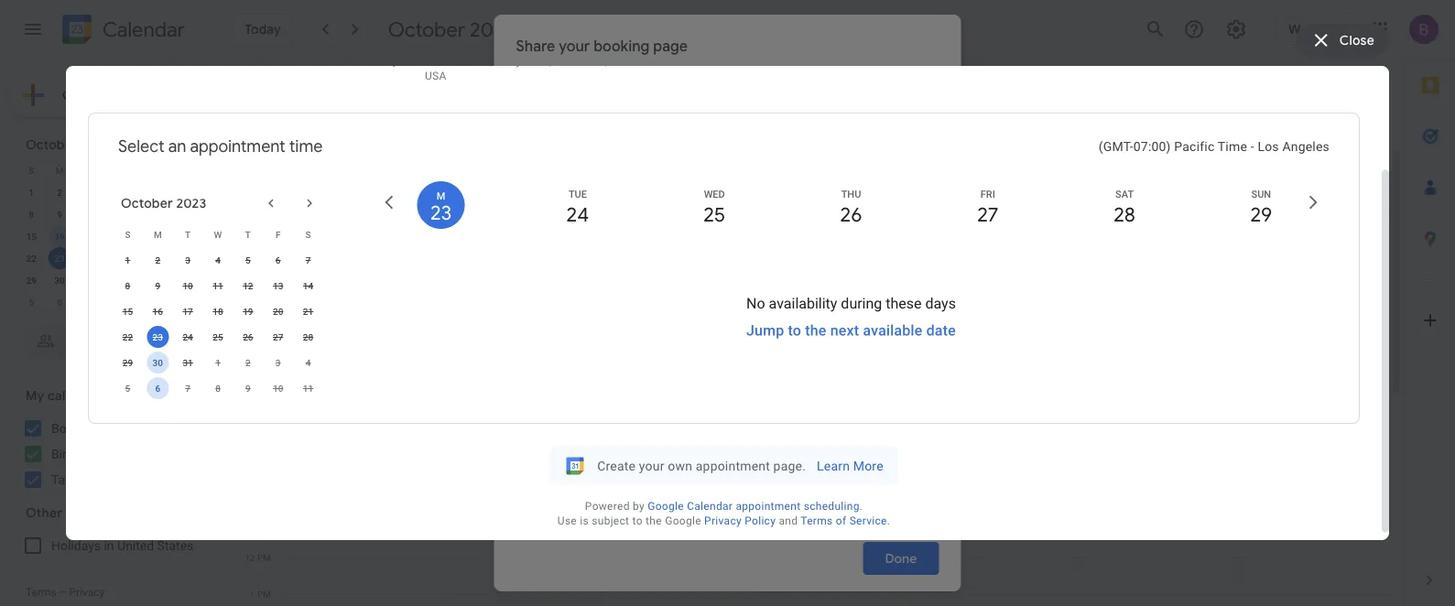 Task type: describe. For each thing, give the bounding box(es) containing it.
bob for bob builder busy times on this calendar are unavailable for booking
[[608, 422, 631, 437]]

calendar
[[103, 17, 185, 43]]

–
[[59, 586, 66, 599]]

10 element
[[77, 203, 99, 225]]

13 element
[[161, 203, 183, 225]]

0 horizontal spatial 2023
[[81, 137, 111, 153]]

apt. button
[[442, 227, 589, 265]]

share your booking page dialog
[[494, 0, 961, 592]]

november 5 element
[[20, 291, 42, 313]]

my calendars list
[[4, 414, 227, 495]]

your up window
[[713, 171, 735, 184]]

23 cell
[[46, 247, 74, 269]]

november 2 element
[[133, 269, 155, 291]]

24 element
[[77, 247, 99, 269]]

0 horizontal spatial october 2023
[[26, 137, 111, 153]]

pages
[[736, 294, 773, 310]]

share
[[516, 37, 555, 55]]

14
[[195, 209, 206, 220]]

all
[[634, 294, 648, 310]]

1 horizontal spatial october
[[388, 16, 465, 42]]

16 element
[[49, 225, 71, 247]]

apt.
[[465, 230, 486, 243]]

when
[[568, 171, 597, 184]]

it
[[869, 171, 876, 184]]

in inside when you add this button to your website, visitors can click it to view your booking page in a popup window
[[664, 186, 674, 199]]

7 inside november 7 element
[[85, 297, 90, 308]]

9
[[57, 209, 62, 220]]

busy
[[608, 441, 632, 453]]

see
[[608, 294, 631, 310]]

1 column header from the left
[[286, 60, 444, 137]]

8
[[29, 209, 34, 220]]

your right share
[[559, 37, 590, 55]]

privacy link
[[69, 586, 105, 599]]

15 for 15
[[26, 231, 37, 242]]

november 10 element
[[161, 291, 183, 313]]

t
[[85, 165, 91, 176]]

6 am
[[250, 333, 271, 344]]

my calendars button
[[4, 381, 227, 410]]

row group containing 1
[[17, 181, 214, 313]]

add
[[621, 171, 640, 184]]

16
[[54, 231, 65, 242]]

share your booking page
[[516, 37, 688, 55]]

12 pm
[[245, 552, 271, 563]]

bob builder
[[51, 421, 117, 436]]

0 vertical spatial page
[[653, 37, 688, 55]]

4 column header from the left
[[759, 60, 917, 137]]

see all your booking pages link
[[608, 294, 773, 310]]

november 3 element
[[161, 269, 183, 291]]

bob builder busy times on this calendar are unavailable for booking
[[608, 422, 877, 453]]

bob for bob builder
[[51, 421, 74, 436]]

close close
[[1311, 29, 1375, 51]]

you
[[600, 171, 618, 184]]

23, today element
[[49, 247, 71, 269]]

3 for 3
[[85, 187, 90, 198]]

1 for 1 am
[[250, 149, 255, 160]]

6 column header from the left
[[1074, 60, 1232, 137]]

4 element
[[105, 181, 127, 203]]

row containing 29
[[17, 269, 214, 291]]

row containing 1
[[17, 181, 214, 203]]

appointment
[[668, 178, 746, 190]]

6 for 6 am
[[250, 333, 255, 344]]

calendars for my calendars
[[48, 388, 108, 404]]

2
[[57, 187, 62, 198]]

pm for 1 pm
[[257, 589, 271, 600]]

are
[[746, 441, 761, 453]]

18 element
[[105, 225, 127, 247]]

calendar
[[701, 441, 743, 453]]

appointments
[[652, 220, 733, 235]]

holidays
[[51, 538, 101, 553]]

row containing s
[[17, 159, 214, 181]]

copy code button
[[553, 429, 663, 462]]

builder for bob builder busy times on this calendar are unavailable for booking
[[634, 422, 674, 437]]

holidays in united states
[[51, 538, 194, 553]]

calendars for other calendars
[[66, 505, 126, 521]]

your right all
[[651, 294, 679, 310]]

s
[[29, 165, 34, 176]]

button
[[664, 171, 697, 184]]

m
[[56, 165, 64, 176]]

november 11 element
[[189, 291, 211, 313]]

today button
[[233, 13, 293, 46]]

1 for 1 pm
[[250, 589, 255, 600]]

done
[[885, 551, 918, 567]]

4 am
[[250, 259, 271, 270]]

30 element
[[49, 269, 71, 291]]

for
[[822, 441, 835, 453]]

1 horizontal spatial 2023
[[470, 16, 515, 42]]

1 for 1
[[29, 187, 34, 198]]

a
[[676, 186, 683, 199]]

min
[[626, 220, 648, 235]]

page inside when you add this button to your website, visitors can click it to view your booking page in a popup window
[[637, 186, 662, 199]]

copy
[[575, 437, 607, 453]]

done button
[[863, 542, 939, 575]]

1 horizontal spatial 5
[[141, 187, 147, 198]]

pm for 12 pm
[[257, 552, 271, 563]]

3 column header from the left
[[601, 60, 759, 137]]

22 element
[[20, 247, 42, 269]]

birthdays
[[51, 447, 105, 462]]

17 element
[[77, 225, 99, 247]]

4 for 4 am
[[250, 259, 255, 270]]

can
[[822, 171, 840, 184]]

terms – privacy
[[26, 586, 105, 599]]



Task type: vqa. For each thing, say whether or not it's contained in the screenshot.
21 within the row group
no



Task type: locate. For each thing, give the bounding box(es) containing it.
october 2023 grid
[[17, 159, 214, 313]]

10
[[83, 209, 93, 220]]

2 vertical spatial 6
[[250, 333, 255, 344]]

0 horizontal spatial 3
[[85, 187, 90, 198]]

1 vertical spatial pm
[[257, 589, 271, 600]]

0 vertical spatial 3
[[85, 187, 90, 198]]

1 vertical spatial 5
[[29, 297, 34, 308]]

booking inside bob builder busy times on this calendar are unavailable for booking
[[838, 441, 877, 453]]

booking right share
[[594, 37, 650, 55]]

pm up the 1 pm
[[257, 552, 271, 563]]

october 2023 left share
[[388, 16, 515, 42]]

tasks
[[51, 472, 85, 487]]

23
[[54, 253, 65, 264]]

5 column header from the left
[[916, 60, 1075, 137]]

1 horizontal spatial in
[[664, 186, 674, 199]]

on
[[665, 441, 677, 453]]

2023 left share
[[470, 16, 515, 42]]

2023
[[470, 16, 515, 42], [81, 137, 111, 153]]

3 inside 'apt.' grid
[[250, 223, 255, 234]]

terms link
[[26, 586, 57, 599]]

october 2023 up m
[[26, 137, 111, 153]]

1 horizontal spatial to
[[879, 171, 889, 184]]

calendars
[[48, 388, 108, 404], [66, 505, 126, 521]]

calendars inside dropdown button
[[66, 505, 126, 521]]

1 inside october 2023 grid
[[29, 187, 34, 198]]

None text field
[[568, 105, 863, 130]]

6 for november 6 element
[[57, 297, 62, 308]]

25 element
[[105, 247, 127, 269]]

my calendars
[[26, 388, 108, 404]]

0 horizontal spatial 5
[[29, 297, 34, 308]]

row group
[[17, 181, 214, 313]]

4 row from the top
[[17, 225, 214, 247]]

22
[[26, 253, 37, 264]]

1
[[250, 149, 255, 160], [29, 187, 34, 198], [250, 589, 255, 600]]

7 down 31 element
[[85, 297, 90, 308]]

to
[[700, 171, 710, 184], [879, 171, 889, 184]]

row containing 15
[[17, 225, 214, 247]]

3 row from the top
[[17, 203, 214, 225]]

bob inside bob builder busy times on this calendar are unavailable for booking
[[608, 422, 631, 437]]

1 horizontal spatial 4
[[250, 259, 255, 270]]

1 vertical spatial 7
[[85, 297, 90, 308]]

1 vertical spatial 12
[[245, 552, 255, 563]]

see all your booking pages
[[608, 294, 773, 310]]

5 row from the top
[[17, 247, 214, 269]]

4 down 3 am
[[250, 259, 255, 270]]

4
[[250, 259, 255, 270], [198, 275, 203, 286]]

close
[[1311, 29, 1333, 51]]

0 horizontal spatial in
[[104, 538, 114, 553]]

2 am from the top
[[257, 223, 271, 234]]

0 vertical spatial october 2023
[[388, 16, 515, 42]]

bookable
[[608, 178, 665, 190]]

am up the "4 am" on the top of page
[[257, 223, 271, 234]]

0 vertical spatial 12
[[139, 209, 149, 220]]

apt. row
[[279, 118, 1390, 606]]

7 column header from the left
[[1231, 60, 1390, 137]]

3 inside row group
[[85, 187, 90, 198]]

4 inside 'apt.' grid
[[250, 259, 255, 270]]

30
[[54, 275, 65, 286]]

calendars up holidays
[[66, 505, 126, 521]]

1 pm
[[250, 589, 271, 600]]

0 vertical spatial 4
[[250, 259, 255, 270]]

1 vertical spatial calendars
[[66, 505, 126, 521]]

0 vertical spatial 5
[[141, 187, 147, 198]]

7 row from the top
[[17, 291, 214, 313]]

12 inside 'element'
[[139, 209, 149, 220]]

3 am from the top
[[257, 259, 271, 270]]

unavailable
[[764, 441, 819, 453]]

row containing 5
[[17, 291, 214, 313]]

builder inside "my calendars" 'list'
[[77, 421, 117, 436]]

row
[[17, 159, 214, 181], [17, 181, 214, 203], [17, 203, 214, 225], [17, 225, 214, 247], [17, 247, 214, 269], [17, 269, 214, 291], [17, 291, 214, 313]]

0 horizontal spatial 12
[[139, 209, 149, 220]]

6 up 13 element
[[170, 187, 175, 198]]

0 horizontal spatial 6
[[57, 297, 62, 308]]

today
[[245, 21, 281, 37]]

row containing 22
[[17, 247, 214, 269]]

bob inside "my calendars" 'list'
[[51, 421, 74, 436]]

0 vertical spatial 7
[[198, 187, 203, 198]]

november 4 element
[[189, 269, 211, 291]]

15
[[608, 220, 623, 235], [26, 231, 37, 242]]

pm down 12 pm
[[257, 589, 271, 600]]

am down 3 am
[[257, 259, 271, 270]]

to right it
[[879, 171, 889, 184]]

1 horizontal spatial 15
[[608, 220, 623, 235]]

7
[[198, 187, 203, 198], [85, 297, 90, 308]]

none text field inside share your booking page dialog
[[568, 105, 863, 130]]

bob up busy
[[608, 422, 631, 437]]

5 up 12 'element'
[[141, 187, 147, 198]]

0 vertical spatial 6
[[170, 187, 175, 198]]

this inside bob builder busy times on this calendar are unavailable for booking
[[680, 441, 698, 453]]

0 horizontal spatial 4
[[198, 275, 203, 286]]

0 vertical spatial october
[[388, 16, 465, 42]]

booking right for
[[838, 441, 877, 453]]

booking inside when you add this button to your website, visitors can click it to view your booking page in a popup window
[[593, 186, 634, 199]]

0 vertical spatial pm
[[257, 552, 271, 563]]

1 horizontal spatial 12
[[245, 552, 255, 563]]

am for 4 am
[[257, 259, 271, 270]]

apt. cell
[[442, 118, 602, 606]]

am for 3 am
[[257, 223, 271, 234]]

14 element
[[189, 203, 211, 225]]

6 down the "4 am" on the top of page
[[250, 333, 255, 344]]

11 element
[[105, 203, 127, 225]]

builder
[[77, 421, 117, 436], [634, 422, 674, 437]]

1 vertical spatial this
[[680, 441, 698, 453]]

november 9 element
[[133, 291, 155, 313]]

1 vertical spatial 2023
[[81, 137, 111, 153]]

4 inside november 4 element
[[198, 275, 203, 286]]

16 cell
[[46, 225, 74, 247]]

click
[[843, 171, 867, 184]]

website,
[[738, 171, 779, 184]]

november 7 element
[[77, 291, 99, 313]]

other calendars
[[26, 505, 126, 521]]

3 up the "4 am" on the top of page
[[250, 223, 255, 234]]

4 am from the top
[[257, 333, 271, 344]]

12
[[139, 209, 149, 220], [245, 552, 255, 563]]

None search field
[[0, 319, 227, 359]]

column header
[[286, 60, 444, 137], [443, 60, 602, 137], [601, 60, 759, 137], [759, 60, 917, 137], [916, 60, 1075, 137], [1074, 60, 1232, 137], [1231, 60, 1390, 137]]

tab list
[[1405, 60, 1456, 555]]

3 for 3 am
[[250, 223, 255, 234]]

bookable appointment schedule
[[608, 178, 805, 190]]

15 inside row
[[26, 231, 37, 242]]

4 for 4
[[198, 275, 203, 286]]

0 vertical spatial this
[[643, 171, 661, 184]]

1 vertical spatial 4
[[198, 275, 203, 286]]

am for 1 am
[[257, 149, 271, 160]]

0 vertical spatial in
[[664, 186, 674, 199]]

united
[[117, 538, 154, 553]]

2 horizontal spatial 6
[[250, 333, 255, 344]]

0 horizontal spatial builder
[[77, 421, 117, 436]]

apt. grid
[[235, 60, 1404, 606]]

popup
[[685, 186, 717, 199]]

1 down 12 pm
[[250, 589, 255, 600]]

schedule
[[749, 178, 805, 190]]

am down the "4 am" on the top of page
[[257, 333, 271, 344]]

booking down you in the top of the page
[[593, 186, 634, 199]]

6 inside 'apt.' grid
[[250, 333, 255, 344]]

1 up 3 am
[[250, 149, 255, 160]]

6
[[170, 187, 175, 198], [57, 297, 62, 308], [250, 333, 255, 344]]

12 for 12 pm
[[245, 552, 255, 563]]

29 element
[[20, 269, 42, 291]]

12 up the 19 element
[[139, 209, 149, 220]]

am up 3 am
[[257, 149, 271, 160]]

0 horizontal spatial october
[[26, 137, 78, 153]]

15 element
[[20, 225, 42, 247]]

2023 up t
[[81, 137, 111, 153]]

booking left the pages
[[683, 294, 733, 310]]

my
[[26, 388, 44, 404]]

2 vertical spatial 1
[[250, 589, 255, 600]]

calendars inside dropdown button
[[48, 388, 108, 404]]

other calendars button
[[4, 498, 227, 528]]

this
[[643, 171, 661, 184], [680, 441, 698, 453]]

booking
[[594, 37, 650, 55], [593, 186, 634, 199], [683, 294, 733, 310], [838, 441, 877, 453]]

5 down 29 'element'
[[29, 297, 34, 308]]

to up popup at top
[[700, 171, 710, 184]]

am for 6 am
[[257, 333, 271, 344]]

bob up birthdays
[[51, 421, 74, 436]]

builder up birthdays
[[77, 421, 117, 436]]

in left a
[[664, 186, 674, 199]]

builder up "times"
[[634, 422, 674, 437]]

in
[[664, 186, 674, 199], [104, 538, 114, 553]]

1 vertical spatial 1
[[29, 187, 34, 198]]

12 up the 1 pm
[[245, 552, 255, 563]]

12 inside 'apt.' grid
[[245, 552, 255, 563]]

26 element
[[133, 247, 155, 269]]

0 horizontal spatial to
[[700, 171, 710, 184]]

1 vertical spatial in
[[104, 538, 114, 553]]

1 horizontal spatial 7
[[198, 187, 203, 198]]

7 up '14' element
[[198, 187, 203, 198]]

31
[[83, 275, 93, 286]]

this right on
[[680, 441, 698, 453]]

row containing 8
[[17, 203, 214, 225]]

view
[[892, 171, 915, 184]]

15 left "min"
[[608, 220, 623, 235]]

your down when
[[568, 186, 590, 199]]

2 to from the left
[[879, 171, 889, 184]]

cell
[[287, 118, 444, 606], [602, 118, 759, 606], [759, 118, 917, 606], [917, 118, 1075, 606], [1075, 118, 1232, 606], [1232, 118, 1390, 606], [158, 225, 186, 247], [186, 225, 214, 247], [158, 247, 186, 269], [186, 247, 214, 269]]

0 horizontal spatial bob
[[51, 421, 74, 436]]

copy code
[[575, 437, 641, 453]]

code
[[610, 437, 641, 453]]

Button code text field
[[560, 314, 932, 391]]

privacy
[[69, 586, 105, 599]]

2 row from the top
[[17, 181, 214, 203]]

1 row from the top
[[17, 159, 214, 181]]

6 row from the top
[[17, 269, 214, 291]]

12 element
[[133, 203, 155, 225]]

15 up 22
[[26, 231, 37, 242]]

0 horizontal spatial this
[[643, 171, 661, 184]]

4 up november 11 element
[[198, 275, 203, 286]]

calendar element
[[59, 11, 185, 51]]

1 to from the left
[[700, 171, 710, 184]]

1 horizontal spatial this
[[680, 441, 698, 453]]

builder for bob builder
[[77, 421, 117, 436]]

0 horizontal spatial 15
[[26, 231, 37, 242]]

0 vertical spatial calendars
[[48, 388, 108, 404]]

1 vertical spatial page
[[637, 186, 662, 199]]

november 8 element
[[105, 291, 127, 313]]

states
[[157, 538, 194, 553]]

3 up 10 element
[[85, 187, 90, 198]]

1 vertical spatial october
[[26, 137, 78, 153]]

november 1 element
[[105, 269, 127, 291]]

1 vertical spatial 3
[[250, 223, 255, 234]]

1 horizontal spatial bob
[[608, 422, 631, 437]]

window
[[720, 186, 759, 199]]

1 horizontal spatial builder
[[634, 422, 674, 437]]

october
[[388, 16, 465, 42], [26, 137, 78, 153]]

2 column header from the left
[[443, 60, 602, 137]]

15 min appointments
[[608, 220, 733, 235]]

1 horizontal spatial october 2023
[[388, 16, 515, 42]]

in left united
[[104, 538, 114, 553]]

page
[[653, 37, 688, 55], [637, 186, 662, 199]]

2 pm from the top
[[257, 589, 271, 600]]

5 inside 'element'
[[29, 297, 34, 308]]

november 6 element
[[49, 291, 71, 313]]

1 pm from the top
[[257, 552, 271, 563]]

am
[[257, 149, 271, 160], [257, 223, 271, 234], [257, 259, 271, 270], [257, 333, 271, 344]]

bob
[[51, 421, 74, 436], [608, 422, 631, 437]]

calendars up bob builder at the bottom of the page
[[48, 388, 108, 404]]

this inside when you add this button to your website, visitors can click it to view your booking page in a popup window
[[643, 171, 661, 184]]

6 down 30 element at left
[[57, 297, 62, 308]]

31 element
[[77, 269, 99, 291]]

15 for 15 min appointments
[[608, 220, 623, 235]]

main drawer image
[[22, 18, 44, 40]]

3 am
[[250, 223, 271, 234]]

terms
[[26, 586, 57, 599]]

0 vertical spatial 2023
[[470, 16, 515, 42]]

close
[[1340, 32, 1375, 48]]

1 up 8
[[29, 187, 34, 198]]

this right add
[[643, 171, 661, 184]]

1 vertical spatial october 2023
[[26, 137, 111, 153]]

october 2023
[[388, 16, 515, 42], [26, 137, 111, 153]]

12 for 12
[[139, 209, 149, 220]]

1 am from the top
[[257, 149, 271, 160]]

29
[[26, 275, 37, 286]]

0 vertical spatial 1
[[250, 149, 255, 160]]

1 horizontal spatial 6
[[170, 187, 175, 198]]

1 am
[[250, 149, 271, 160]]

19 element
[[133, 225, 155, 247]]

other
[[26, 505, 62, 521]]

1 horizontal spatial 3
[[250, 223, 255, 234]]

when you add this button to your website, visitors can click it to view your booking page in a popup window
[[568, 171, 915, 199]]

visitors
[[782, 171, 819, 184]]

your
[[559, 37, 590, 55], [713, 171, 735, 184], [568, 186, 590, 199], [651, 294, 679, 310]]

builder inside bob builder busy times on this calendar are unavailable for booking
[[634, 422, 674, 437]]

support image
[[1184, 18, 1206, 40]]

times
[[635, 441, 662, 453]]

1 vertical spatial 6
[[57, 297, 62, 308]]

calendar heading
[[99, 17, 185, 43]]

17
[[83, 231, 93, 242]]

24
[[83, 253, 93, 264]]

0 horizontal spatial 7
[[85, 297, 90, 308]]



